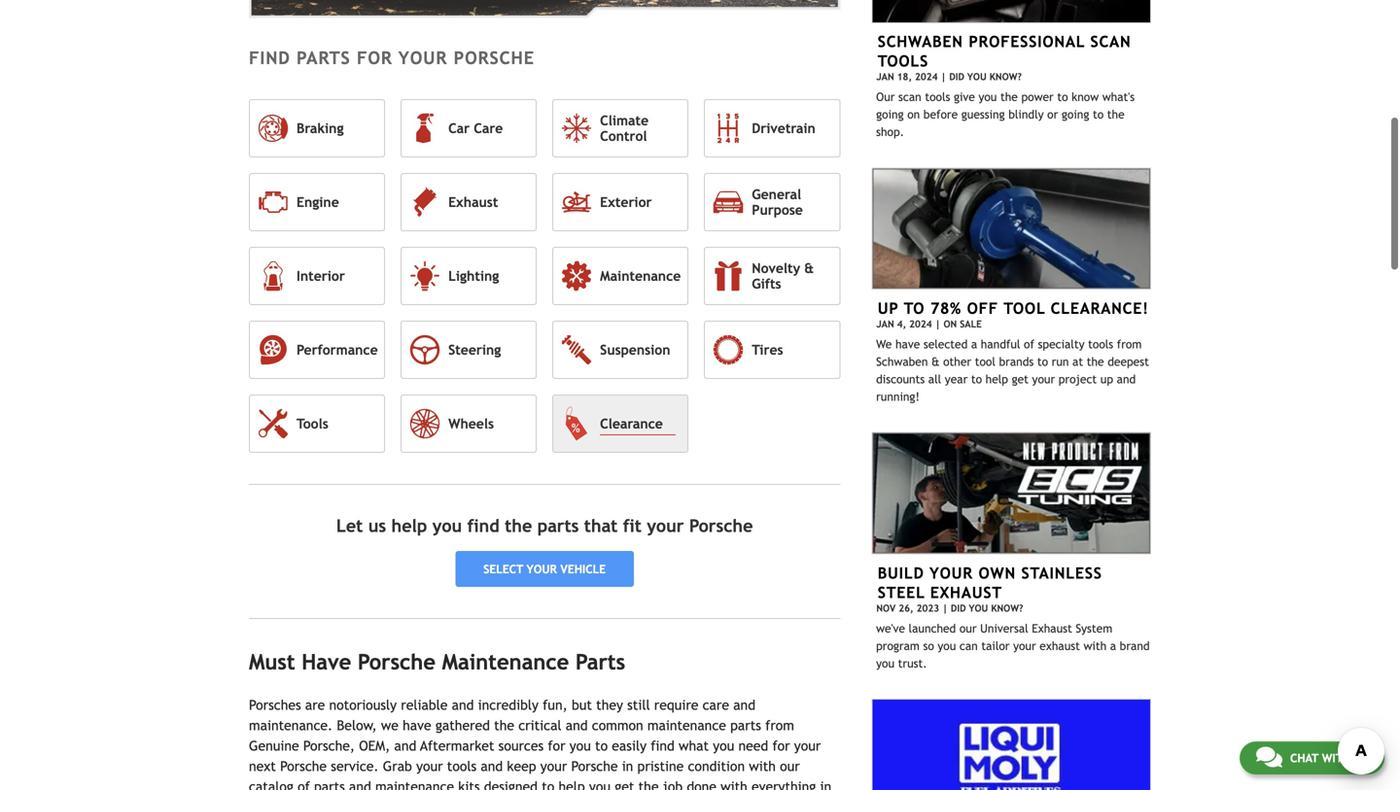 Task type: vqa. For each thing, say whether or not it's contained in the screenshot.
the Clearance in Shop Our Clearance Sale - Up To 80% Off 'link'
no



Task type: locate. For each thing, give the bounding box(es) containing it.
aftermarket
[[420, 739, 495, 754]]

suspension link
[[553, 321, 689, 379]]

0 vertical spatial maintenance
[[648, 718, 726, 734]]

1 vertical spatial have
[[403, 718, 431, 734]]

1 vertical spatial exhaust
[[931, 584, 1003, 602]]

condition
[[688, 759, 745, 775]]

know? up universal
[[991, 603, 1024, 614]]

parts down the service.
[[314, 779, 345, 791]]

you down build your own stainless steel exhaust link
[[969, 603, 988, 614]]

1 horizontal spatial of
[[1024, 337, 1035, 351]]

you up guessing
[[979, 90, 997, 104]]

from inside porsches are notoriously reliable and incredibly fun, but they still require care and maintenance. below, we have gathered the critical and common maintenance parts from genuine porsche, oem, and aftermarket sources for you to easily find what you need for your next porsche service. grab your tools and keep your porsche in pristine condition with our catalog of parts and maintenance kits designed to help you get the job done with everythin
[[766, 718, 795, 734]]

tools up deepest on the top of page
[[1088, 337, 1114, 351]]

our up can
[[960, 622, 977, 635]]

know?
[[990, 71, 1022, 82], [991, 603, 1024, 614]]

2 vertical spatial exhaust
[[1032, 622, 1073, 635]]

you down but at the bottom left of the page
[[570, 739, 591, 754]]

1 vertical spatial 2024
[[910, 319, 932, 330]]

must
[[249, 650, 295, 675]]

your inside build your own stainless steel exhaust nov 26, 2023 | did you know? we've launched our universal exhaust system program so you can tailor your exhaust with a brand you trust.
[[1014, 639, 1036, 653]]

1 vertical spatial &
[[932, 355, 940, 369]]

build
[[878, 564, 925, 582]]

tools inside schwaben professional scan tools jan 18, 2024 | did you know? our scan tools give you the power to know what's going on before guessing blindly or going to the shop.
[[878, 52, 929, 70]]

did
[[950, 71, 965, 82], [951, 603, 966, 614]]

0 vertical spatial jan
[[877, 71, 894, 82]]

2024 down to
[[910, 319, 932, 330]]

maintenance
[[600, 268, 681, 284], [442, 650, 569, 675]]

26,
[[899, 603, 914, 614]]

of up brands
[[1024, 337, 1035, 351]]

1 horizontal spatial maintenance
[[648, 718, 726, 734]]

1 horizontal spatial a
[[1110, 639, 1117, 653]]

2 horizontal spatial help
[[986, 372, 1009, 386]]

1 horizontal spatial our
[[960, 622, 977, 635]]

1 vertical spatial did
[[951, 603, 966, 614]]

tools up kits
[[447, 759, 477, 775]]

your inside select your vehicle button
[[527, 563, 557, 576]]

1 vertical spatial |
[[935, 319, 941, 330]]

must have porsche maintenance parts
[[249, 650, 625, 675]]

0 vertical spatial help
[[986, 372, 1009, 386]]

0 vertical spatial schwaben
[[878, 33, 964, 51]]

0 vertical spatial exhaust
[[448, 194, 498, 210]]

exhaust down your
[[931, 584, 1003, 602]]

you
[[979, 90, 997, 104], [433, 516, 462, 536], [938, 639, 956, 653], [876, 657, 895, 670], [570, 739, 591, 754], [713, 739, 735, 754], [589, 779, 611, 791]]

2 horizontal spatial exhaust
[[1032, 622, 1073, 635]]

your right keep
[[541, 759, 567, 775]]

1 vertical spatial jan
[[877, 319, 894, 330]]

0 vertical spatial know?
[[990, 71, 1022, 82]]

maintenance up what
[[648, 718, 726, 734]]

a left brand
[[1110, 639, 1117, 653]]

get inside up to 78% off tool clearance! jan 4, 2024 | on sale we have selected a handful of specialty tools from schwaben & other tool brands to run at the deepest discounts all year to help get your project up and running!
[[1012, 372, 1029, 386]]

0 vertical spatial parts
[[538, 516, 579, 536]]

going
[[876, 108, 904, 121], [1062, 108, 1090, 121]]

1 vertical spatial schwaben
[[876, 355, 928, 369]]

| right 2023
[[943, 603, 948, 614]]

maintenance up "suspension" on the left of the page
[[600, 268, 681, 284]]

genuine
[[249, 739, 299, 754]]

| inside build your own stainless steel exhaust nov 26, 2023 | did you know? we've launched our universal exhaust system program so you can tailor your exhaust with a brand you trust.
[[943, 603, 948, 614]]

the up blindly
[[1001, 90, 1018, 104]]

and right the care
[[734, 698, 756, 713]]

0 vertical spatial |
[[941, 71, 947, 82]]

find
[[249, 48, 291, 68]]

at
[[1073, 355, 1084, 369]]

did right 2023
[[951, 603, 966, 614]]

braking link
[[249, 99, 385, 157]]

| left on
[[935, 319, 941, 330]]

1 vertical spatial our
[[780, 759, 800, 775]]

0 vertical spatial of
[[1024, 337, 1035, 351]]

porsche banner image image
[[249, 0, 841, 18]]

jan down up
[[877, 319, 894, 330]]

did inside schwaben professional scan tools jan 18, 2024 | did you know? our scan tools give you the power to know what's going on before guessing blindly or going to the shop.
[[950, 71, 965, 82]]

system
[[1076, 622, 1113, 635]]

find inside porsches are notoriously reliable and incredibly fun, but they still require care and maintenance. below, we have gathered the critical and common maintenance parts from genuine porsche, oem, and aftermarket sources for you to easily find what you need for your next porsche service. grab your tools and keep your porsche in pristine condition with our catalog of parts and maintenance kits designed to help you get the job done with everythin
[[651, 739, 675, 754]]

2024 right "18,"
[[915, 71, 938, 82]]

a
[[971, 337, 978, 351], [1110, 639, 1117, 653]]

1 vertical spatial of
[[298, 779, 310, 791]]

0 vertical spatial parts
[[297, 48, 351, 68]]

car care link
[[401, 99, 537, 157]]

0 horizontal spatial going
[[876, 108, 904, 121]]

0 horizontal spatial a
[[971, 337, 978, 351]]

car care
[[448, 120, 503, 136]]

0 vertical spatial from
[[1117, 337, 1142, 351]]

parts right find
[[297, 48, 351, 68]]

parts up need at the right of the page
[[731, 718, 761, 734]]

to down tool
[[971, 372, 982, 386]]

novelty
[[752, 260, 801, 276]]

you right us
[[433, 516, 462, 536]]

schwaben up "18,"
[[878, 33, 964, 51]]

1 horizontal spatial maintenance
[[600, 268, 681, 284]]

give
[[954, 90, 975, 104]]

purpose
[[752, 202, 803, 218]]

you down program in the bottom right of the page
[[876, 657, 895, 670]]

0 vertical spatial our
[[960, 622, 977, 635]]

2024 inside schwaben professional scan tools jan 18, 2024 | did you know? our scan tools give you the power to know what's going on before guessing blindly or going to the shop.
[[915, 71, 938, 82]]

our inside porsches are notoriously reliable and incredibly fun, but they still require care and maintenance. below, we have gathered the critical and common maintenance parts from genuine porsche, oem, and aftermarket sources for you to easily find what you need for your next porsche service. grab your tools and keep your porsche in pristine condition with our catalog of parts and maintenance kits designed to help you get the job done with everythin
[[780, 759, 800, 775]]

your right select
[[527, 563, 557, 576]]

have down reliable
[[403, 718, 431, 734]]

2 horizontal spatial tools
[[1088, 337, 1114, 351]]

0 vertical spatial find
[[467, 516, 500, 536]]

tools up before
[[925, 90, 951, 104]]

jan inside up to 78% off tool clearance! jan 4, 2024 | on sale we have selected a handful of specialty tools from schwaben & other tool brands to run at the deepest discounts all year to help get your project up and running!
[[877, 319, 894, 330]]

maintenance up incredibly
[[442, 650, 569, 675]]

0 horizontal spatial our
[[780, 759, 800, 775]]

steering link
[[401, 321, 537, 379]]

know? down schwaben professional scan tools link
[[990, 71, 1022, 82]]

with down need at the right of the page
[[749, 759, 776, 775]]

1 vertical spatial find
[[651, 739, 675, 754]]

2 vertical spatial parts
[[314, 779, 345, 791]]

| for your
[[943, 603, 948, 614]]

0 horizontal spatial from
[[766, 718, 795, 734]]

exhaust
[[448, 194, 498, 210], [931, 584, 1003, 602], [1032, 622, 1073, 635]]

still
[[627, 698, 650, 713]]

your up the car care link at the top left
[[399, 48, 448, 68]]

0 vertical spatial a
[[971, 337, 978, 351]]

1 horizontal spatial parts
[[576, 650, 625, 675]]

parts
[[297, 48, 351, 68], [576, 650, 625, 675]]

porsche left in
[[571, 759, 618, 775]]

1 horizontal spatial have
[[896, 337, 920, 351]]

tools up "18,"
[[878, 52, 929, 70]]

jan left "18,"
[[877, 71, 894, 82]]

parts up they
[[576, 650, 625, 675]]

| inside schwaben professional scan tools jan 18, 2024 | did you know? our scan tools give you the power to know what's going on before guessing blindly or going to the shop.
[[941, 71, 947, 82]]

porsche right fit
[[689, 516, 753, 536]]

1 vertical spatial maintenance
[[442, 650, 569, 675]]

to down common
[[595, 739, 608, 754]]

braking
[[297, 120, 344, 136]]

did up give
[[950, 71, 965, 82]]

1 horizontal spatial &
[[932, 355, 940, 369]]

going down know
[[1062, 108, 1090, 121]]

2 vertical spatial |
[[943, 603, 948, 614]]

& up 'all' on the right top of page
[[932, 355, 940, 369]]

lighting link
[[401, 247, 537, 305]]

exhaust up the exhaust
[[1032, 622, 1073, 635]]

running!
[[876, 390, 920, 404]]

let
[[336, 516, 363, 536]]

up
[[878, 300, 899, 318]]

maintenance
[[648, 718, 726, 734], [375, 779, 454, 791]]

get inside porsches are notoriously reliable and incredibly fun, but they still require care and maintenance. below, we have gathered the critical and common maintenance parts from genuine porsche, oem, and aftermarket sources for you to easily find what you need for your next porsche service. grab your tools and keep your porsche in pristine condition with our catalog of parts and maintenance kits designed to help you get the job done with everythin
[[615, 779, 635, 791]]

and down deepest on the top of page
[[1117, 372, 1136, 386]]

catalog
[[249, 779, 294, 791]]

with left us
[[1322, 752, 1351, 765]]

jan
[[877, 71, 894, 82], [877, 319, 894, 330]]

| inside up to 78% off tool clearance! jan 4, 2024 | on sale we have selected a handful of specialty tools from schwaben & other tool brands to run at the deepest discounts all year to help get your project up and running!
[[935, 319, 941, 330]]

and down the service.
[[349, 779, 371, 791]]

1 horizontal spatial tools
[[925, 90, 951, 104]]

wheels
[[448, 416, 494, 432]]

1 vertical spatial know?
[[991, 603, 1024, 614]]

1 vertical spatial get
[[615, 779, 635, 791]]

0 horizontal spatial get
[[615, 779, 635, 791]]

tools inside schwaben professional scan tools jan 18, 2024 | did you know? our scan tools give you the power to know what's going on before guessing blindly or going to the shop.
[[925, 90, 951, 104]]

0 vertical spatial tools
[[878, 52, 929, 70]]

1 horizontal spatial parts
[[538, 516, 579, 536]]

porsches are notoriously reliable and incredibly fun, but they still require care and maintenance. below, we have gathered the critical and common maintenance parts from genuine porsche, oem, and aftermarket sources for you to easily find what you need for your next porsche service. grab your tools and keep your porsche in pristine condition with our catalog of parts and maintenance kits designed to help you get the job done with everythin
[[249, 698, 832, 791]]

your down universal
[[1014, 639, 1036, 653]]

parts
[[538, 516, 579, 536], [731, 718, 761, 734], [314, 779, 345, 791]]

for
[[357, 48, 393, 68], [548, 739, 566, 754], [773, 739, 790, 754]]

exhaust up "lighting"
[[448, 194, 498, 210]]

tools inside porsches are notoriously reliable and incredibly fun, but they still require care and maintenance. below, we have gathered the critical and common maintenance parts from genuine porsche, oem, and aftermarket sources for you to easily find what you need for your next porsche service. grab your tools and keep your porsche in pristine condition with our catalog of parts and maintenance kits designed to help you get the job done with everythin
[[447, 759, 477, 775]]

2 going from the left
[[1062, 108, 1090, 121]]

build your own stainless steel exhaust image
[[872, 432, 1152, 555]]

suspension
[[600, 342, 671, 358]]

parts left that
[[538, 516, 579, 536]]

own
[[979, 564, 1016, 582]]

you up give
[[968, 71, 987, 82]]

0 horizontal spatial tools
[[297, 416, 329, 432]]

1 jan from the top
[[877, 71, 894, 82]]

the right at
[[1087, 355, 1104, 369]]

0 vertical spatial did
[[950, 71, 965, 82]]

clearance!
[[1051, 300, 1149, 318]]

our right condition
[[780, 759, 800, 775]]

from up deepest on the top of page
[[1117, 337, 1142, 351]]

1 horizontal spatial help
[[559, 779, 585, 791]]

1 horizontal spatial get
[[1012, 372, 1029, 386]]

& right novelty
[[805, 260, 814, 276]]

1 horizontal spatial tools
[[878, 52, 929, 70]]

maintenance down grab
[[375, 779, 454, 791]]

0 horizontal spatial help
[[391, 516, 427, 536]]

build your own stainless steel exhaust link
[[878, 564, 1103, 602]]

0 vertical spatial &
[[805, 260, 814, 276]]

from up need at the right of the page
[[766, 718, 795, 734]]

2 jan from the top
[[877, 319, 894, 330]]

to down know
[[1093, 108, 1104, 121]]

interior
[[297, 268, 345, 284]]

0 vertical spatial you
[[968, 71, 987, 82]]

clearance link
[[553, 395, 689, 453]]

porsche up reliable
[[358, 650, 436, 675]]

0 horizontal spatial tools
[[447, 759, 477, 775]]

your right fit
[[647, 516, 684, 536]]

care
[[703, 698, 729, 713]]

1 vertical spatial maintenance
[[375, 779, 454, 791]]

you down common
[[589, 779, 611, 791]]

1 vertical spatial you
[[969, 603, 988, 614]]

selected
[[924, 337, 968, 351]]

2 vertical spatial tools
[[447, 759, 477, 775]]

a down sale
[[971, 337, 978, 351]]

tool
[[1004, 300, 1046, 318]]

1 vertical spatial a
[[1110, 639, 1117, 653]]

you inside schwaben professional scan tools jan 18, 2024 | did you know? our scan tools give you the power to know what's going on before guessing blindly or going to the shop.
[[968, 71, 987, 82]]

with down "system"
[[1084, 639, 1107, 653]]

0 horizontal spatial have
[[403, 718, 431, 734]]

universal
[[980, 622, 1029, 635]]

1 vertical spatial from
[[766, 718, 795, 734]]

|
[[941, 71, 947, 82], [935, 319, 941, 330], [943, 603, 948, 614]]

general purpose link
[[704, 173, 841, 231]]

0 vertical spatial 2024
[[915, 71, 938, 82]]

and up gathered
[[452, 698, 474, 713]]

find up pristine
[[651, 739, 675, 754]]

0 vertical spatial have
[[896, 337, 920, 351]]

0 horizontal spatial of
[[298, 779, 310, 791]]

2 vertical spatial help
[[559, 779, 585, 791]]

in
[[622, 759, 633, 775]]

1 vertical spatial tools
[[1088, 337, 1114, 351]]

from
[[1117, 337, 1142, 351], [766, 718, 795, 734]]

maintenance.
[[249, 718, 333, 734]]

0 horizontal spatial find
[[467, 516, 500, 536]]

build your own stainless steel exhaust nov 26, 2023 | did you know? we've launched our universal exhaust system program so you can tailor your exhaust with a brand you trust.
[[876, 564, 1150, 670]]

for right need at the right of the page
[[773, 739, 790, 754]]

run
[[1052, 355, 1069, 369]]

you
[[968, 71, 987, 82], [969, 603, 988, 614]]

have down 4,
[[896, 337, 920, 351]]

get down in
[[615, 779, 635, 791]]

1 horizontal spatial from
[[1117, 337, 1142, 351]]

for up braking link
[[357, 48, 393, 68]]

1 vertical spatial help
[[391, 516, 427, 536]]

1 horizontal spatial find
[[651, 739, 675, 754]]

&
[[805, 260, 814, 276], [932, 355, 940, 369]]

0 vertical spatial get
[[1012, 372, 1029, 386]]

of
[[1024, 337, 1035, 351], [298, 779, 310, 791]]

tools down performance link
[[297, 416, 329, 432]]

for down 'critical' at the bottom left
[[548, 739, 566, 754]]

blindly
[[1009, 108, 1044, 121]]

of right catalog
[[298, 779, 310, 791]]

your down run
[[1032, 372, 1055, 386]]

schwaben up discounts
[[876, 355, 928, 369]]

schwaben inside schwaben professional scan tools jan 18, 2024 | did you know? our scan tools give you the power to know what's going on before guessing blindly or going to the shop.
[[878, 33, 964, 51]]

porsche down porsche, at bottom
[[280, 759, 327, 775]]

0 horizontal spatial &
[[805, 260, 814, 276]]

us
[[1355, 752, 1368, 765]]

the down what's
[[1108, 108, 1125, 121]]

of inside porsches are notoriously reliable and incredibly fun, but they still require care and maintenance. below, we have gathered the critical and common maintenance parts from genuine porsche, oem, and aftermarket sources for you to easily find what you need for your next porsche service. grab your tools and keep your porsche in pristine condition with our catalog of parts and maintenance kits designed to help you get the job done with everythin
[[298, 779, 310, 791]]

0 horizontal spatial parts
[[297, 48, 351, 68]]

help right us
[[391, 516, 427, 536]]

find up select
[[467, 516, 500, 536]]

engine link
[[249, 173, 385, 231]]

going up shop.
[[876, 108, 904, 121]]

novelty & gifts
[[752, 260, 814, 292]]

0 vertical spatial tools
[[925, 90, 951, 104]]

up
[[1101, 372, 1114, 386]]

have
[[302, 650, 351, 675]]

| up before
[[941, 71, 947, 82]]

and down but at the bottom left of the page
[[566, 718, 588, 734]]

exhaust
[[1040, 639, 1080, 653]]

discounts
[[876, 372, 925, 386]]

get
[[1012, 372, 1029, 386], [615, 779, 635, 791]]

help inside up to 78% off tool clearance! jan 4, 2024 | on sale we have selected a handful of specialty tools from schwaben & other tool brands to run at the deepest discounts all year to help get your project up and running!
[[986, 372, 1009, 386]]

you right so
[[938, 639, 956, 653]]

sources
[[499, 739, 544, 754]]

they
[[596, 698, 623, 713]]

climate control link
[[553, 99, 689, 157]]

our
[[960, 622, 977, 635], [780, 759, 800, 775]]

select
[[484, 563, 524, 576]]

help down tool
[[986, 372, 1009, 386]]

0 horizontal spatial exhaust
[[448, 194, 498, 210]]

2024
[[915, 71, 938, 82], [910, 319, 932, 330]]

2 horizontal spatial parts
[[731, 718, 761, 734]]

find parts for your porsche
[[249, 48, 535, 68]]

brand
[[1120, 639, 1150, 653]]

1 horizontal spatial going
[[1062, 108, 1090, 121]]

0 vertical spatial maintenance
[[600, 268, 681, 284]]

help right the designed
[[559, 779, 585, 791]]

porsche down porsche banner image
[[454, 48, 535, 68]]

1 horizontal spatial exhaust
[[931, 584, 1003, 602]]

care
[[474, 120, 503, 136]]

and up the designed
[[481, 759, 503, 775]]

your
[[399, 48, 448, 68], [1032, 372, 1055, 386], [647, 516, 684, 536], [527, 563, 557, 576], [1014, 639, 1036, 653], [794, 739, 821, 754], [416, 759, 443, 775], [541, 759, 567, 775]]

get down brands
[[1012, 372, 1029, 386]]

reliable
[[401, 698, 448, 713]]

know? inside build your own stainless steel exhaust nov 26, 2023 | did you know? we've launched our universal exhaust system program so you can tailor your exhaust with a brand you trust.
[[991, 603, 1024, 614]]



Task type: describe. For each thing, give the bounding box(es) containing it.
have inside porsches are notoriously reliable and incredibly fun, but they still require care and maintenance. below, we have gathered the critical and common maintenance parts from genuine porsche, oem, and aftermarket sources for you to easily find what you need for your next porsche service. grab your tools and keep your porsche in pristine condition with our catalog of parts and maintenance kits designed to help you get the job done with everythin
[[403, 718, 431, 734]]

did inside build your own stainless steel exhaust nov 26, 2023 | did you know? we've launched our universal exhaust system program so you can tailor your exhaust with a brand you trust.
[[951, 603, 966, 614]]

and inside up to 78% off tool clearance! jan 4, 2024 | on sale we have selected a handful of specialty tools from schwaben & other tool brands to run at the deepest discounts all year to help get your project up and running!
[[1117, 372, 1136, 386]]

done
[[687, 779, 717, 791]]

need
[[739, 739, 769, 754]]

2 horizontal spatial for
[[773, 739, 790, 754]]

grab
[[383, 759, 412, 775]]

that
[[584, 516, 618, 536]]

the down pristine
[[639, 779, 659, 791]]

what
[[679, 739, 709, 754]]

launched
[[909, 622, 956, 635]]

the inside up to 78% off tool clearance! jan 4, 2024 | on sale we have selected a handful of specialty tools from schwaben & other tool brands to run at the deepest discounts all year to help get your project up and running!
[[1087, 355, 1104, 369]]

0 horizontal spatial for
[[357, 48, 393, 68]]

schwaben professional scan tools jan 18, 2024 | did you know? our scan tools give you the power to know what's going on before guessing blindly or going to the shop.
[[876, 33, 1135, 139]]

general purpose
[[752, 187, 803, 218]]

power
[[1022, 90, 1054, 104]]

your inside up to 78% off tool clearance! jan 4, 2024 | on sale we have selected a handful of specialty tools from schwaben & other tool brands to run at the deepest discounts all year to help get your project up and running!
[[1032, 372, 1055, 386]]

nov
[[877, 603, 896, 614]]

chat with us link
[[1240, 742, 1385, 775]]

scan
[[1091, 33, 1132, 51]]

a inside build your own stainless steel exhaust nov 26, 2023 | did you know? we've launched our universal exhaust system program so you can tailor your exhaust with a brand you trust.
[[1110, 639, 1117, 653]]

4,
[[897, 319, 907, 330]]

78%
[[931, 300, 962, 318]]

know? inside schwaben professional scan tools jan 18, 2024 | did you know? our scan tools give you the power to know what's going on before guessing blindly or going to the shop.
[[990, 71, 1022, 82]]

chat with us
[[1291, 752, 1368, 765]]

exterior link
[[553, 173, 689, 231]]

critical
[[519, 718, 562, 734]]

2024 inside up to 78% off tool clearance! jan 4, 2024 | on sale we have selected a handful of specialty tools from schwaben & other tool brands to run at the deepest discounts all year to help get your project up and running!
[[910, 319, 932, 330]]

interior link
[[249, 247, 385, 305]]

tires
[[752, 342, 783, 358]]

on
[[908, 108, 920, 121]]

with inside build your own stainless steel exhaust nov 26, 2023 | did you know? we've launched our universal exhaust system program so you can tailor your exhaust with a brand you trust.
[[1084, 639, 1107, 653]]

require
[[654, 698, 699, 713]]

to
[[904, 300, 925, 318]]

your right grab
[[416, 759, 443, 775]]

climate control
[[600, 113, 649, 144]]

1 vertical spatial parts
[[576, 650, 625, 675]]

handful
[[981, 337, 1021, 351]]

pristine
[[638, 759, 684, 775]]

porsche,
[[303, 739, 355, 754]]

wheels link
[[401, 395, 537, 453]]

sale
[[960, 319, 982, 330]]

what's
[[1103, 90, 1135, 104]]

select your vehicle
[[484, 563, 606, 576]]

from inside up to 78% off tool clearance! jan 4, 2024 | on sale we have selected a handful of specialty tools from schwaben & other tool brands to run at the deepest discounts all year to help get your project up and running!
[[1117, 337, 1142, 351]]

your right need at the right of the page
[[794, 739, 821, 754]]

drivetrain link
[[704, 99, 841, 157]]

we
[[381, 718, 399, 734]]

1 horizontal spatial for
[[548, 739, 566, 754]]

fun,
[[543, 698, 568, 713]]

incredibly
[[478, 698, 539, 713]]

0 horizontal spatial maintenance
[[442, 650, 569, 675]]

1 vertical spatial tools
[[297, 416, 329, 432]]

tools link
[[249, 395, 385, 453]]

you inside schwaben professional scan tools jan 18, 2024 | did you know? our scan tools give you the power to know what's going on before guessing blindly or going to the shop.
[[979, 90, 997, 104]]

fit
[[623, 516, 642, 536]]

we
[[876, 337, 892, 351]]

| for to
[[935, 319, 941, 330]]

our inside build your own stainless steel exhaust nov 26, 2023 | did you know? we've launched our universal exhaust system program so you can tailor your exhaust with a brand you trust.
[[960, 622, 977, 635]]

below,
[[337, 718, 377, 734]]

deepest
[[1108, 355, 1149, 369]]

tailor
[[982, 639, 1010, 653]]

you up condition
[[713, 739, 735, 754]]

brands
[[999, 355, 1034, 369]]

have inside up to 78% off tool clearance! jan 4, 2024 | on sale we have selected a handful of specialty tools from schwaben & other tool brands to run at the deepest discounts all year to help get your project up and running!
[[896, 337, 920, 351]]

are
[[305, 698, 325, 713]]

we've
[[876, 622, 905, 635]]

exhaust link
[[401, 173, 537, 231]]

of inside up to 78% off tool clearance! jan 4, 2024 | on sale we have selected a handful of specialty tools from schwaben & other tool brands to run at the deepest discounts all year to help get your project up and running!
[[1024, 337, 1035, 351]]

but
[[572, 698, 592, 713]]

gifts
[[752, 276, 782, 292]]

let us help you find the parts that fit your     porsche
[[336, 516, 753, 536]]

car
[[448, 120, 470, 136]]

lighting
[[448, 268, 499, 284]]

tools inside up to 78% off tool clearance! jan 4, 2024 | on sale we have selected a handful of specialty tools from schwaben & other tool brands to run at the deepest discounts all year to help get your project up and running!
[[1088, 337, 1114, 351]]

schwaben professional scan tools image
[[872, 0, 1152, 23]]

0 horizontal spatial maintenance
[[375, 779, 454, 791]]

a inside up to 78% off tool clearance! jan 4, 2024 | on sale we have selected a handful of specialty tools from schwaben & other tool brands to run at the deepest discounts all year to help get your project up and running!
[[971, 337, 978, 351]]

the up select
[[505, 516, 532, 536]]

on
[[944, 319, 957, 330]]

tires link
[[704, 321, 841, 379]]

can
[[960, 639, 978, 653]]

& inside novelty & gifts
[[805, 260, 814, 276]]

trust.
[[898, 657, 928, 670]]

tool
[[975, 355, 996, 369]]

before
[[924, 108, 958, 121]]

drivetrain
[[752, 120, 816, 136]]

year
[[945, 372, 968, 386]]

18,
[[897, 71, 912, 82]]

free liqui moly jectron - fuel additives image
[[872, 699, 1152, 791]]

the down incredibly
[[494, 718, 515, 734]]

1 vertical spatial parts
[[731, 718, 761, 734]]

program
[[876, 639, 920, 653]]

jan inside schwaben professional scan tools jan 18, 2024 | did you know? our scan tools give you the power to know what's going on before guessing blindly or going to the shop.
[[877, 71, 894, 82]]

specialty
[[1038, 337, 1085, 351]]

chat
[[1291, 752, 1319, 765]]

know
[[1072, 90, 1099, 104]]

easily
[[612, 739, 647, 754]]

& inside up to 78% off tool clearance! jan 4, 2024 | on sale we have selected a handful of specialty tools from schwaben & other tool brands to run at the deepest discounts all year to help get your project up and running!
[[932, 355, 940, 369]]

with down condition
[[721, 779, 748, 791]]

common
[[592, 718, 644, 734]]

up to 78% off tool clearance! link
[[878, 300, 1149, 318]]

help inside porsches are notoriously reliable and incredibly fun, but they still require care and maintenance. below, we have gathered the critical and common maintenance parts from genuine porsche, oem, and aftermarket sources for you to easily find what you need for your next porsche service. grab your tools and keep your porsche in pristine condition with our catalog of parts and maintenance kits designed to help you get the job done with everythin
[[559, 779, 585, 791]]

up to 78% off tool clearance! jan 4, 2024 | on sale we have selected a handful of specialty tools from schwaben & other tool brands to run at the deepest discounts all year to help get your project up and running!
[[876, 300, 1149, 404]]

climate
[[600, 113, 649, 128]]

off
[[967, 300, 999, 318]]

professional
[[969, 33, 1086, 51]]

keep
[[507, 759, 536, 775]]

comments image
[[1256, 746, 1283, 769]]

to left run
[[1038, 355, 1048, 369]]

2023
[[917, 603, 940, 614]]

project
[[1059, 372, 1097, 386]]

you inside build your own stainless steel exhaust nov 26, 2023 | did you know? we've launched our universal exhaust system program so you can tailor your exhaust with a brand you trust.
[[969, 603, 988, 614]]

shop.
[[876, 125, 905, 139]]

1 going from the left
[[876, 108, 904, 121]]

and up grab
[[394, 739, 417, 754]]

steel
[[878, 584, 925, 602]]

all
[[929, 372, 942, 386]]

0 horizontal spatial parts
[[314, 779, 345, 791]]

engine
[[297, 194, 339, 210]]

to up or
[[1058, 90, 1068, 104]]

next
[[249, 759, 276, 775]]

exterior
[[600, 194, 652, 210]]

up to 78% off tool clearance! image
[[872, 168, 1152, 290]]

schwaben inside up to 78% off tool clearance! jan 4, 2024 | on sale we have selected a handful of specialty tools from schwaben & other tool brands to run at the deepest discounts all year to help get your project up and running!
[[876, 355, 928, 369]]

service.
[[331, 759, 379, 775]]

stainless
[[1022, 564, 1103, 582]]

to right the designed
[[542, 779, 555, 791]]

so
[[923, 639, 934, 653]]

or
[[1048, 108, 1058, 121]]

schwaben professional scan tools link
[[878, 33, 1132, 70]]



